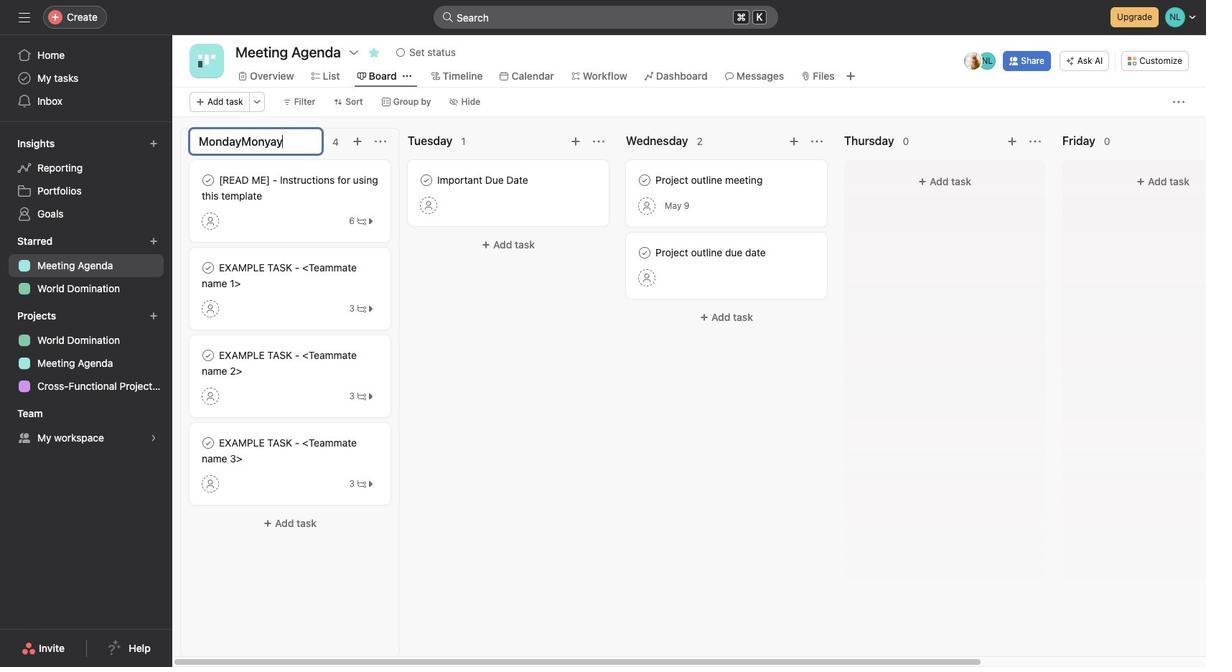 Task type: locate. For each thing, give the bounding box(es) containing it.
more actions image
[[253, 98, 261, 106]]

add items to starred image
[[149, 237, 158, 246]]

projects element
[[0, 303, 172, 401]]

more section actions image
[[812, 136, 823, 147]]

New section text field
[[190, 129, 323, 154]]

hide sidebar image
[[19, 11, 30, 23]]

1 more section actions image from the left
[[375, 136, 386, 147]]

mark complete checkbox down new section text field
[[200, 172, 217, 189]]

None field
[[434, 6, 779, 29]]

mark complete checkbox right see details, my workspace icon
[[200, 435, 217, 452]]

more section actions image
[[375, 136, 386, 147], [593, 136, 605, 147], [1030, 136, 1042, 147]]

1 add task image from the left
[[352, 136, 363, 147]]

tab actions image
[[403, 72, 411, 80]]

add task image
[[352, 136, 363, 147], [570, 136, 582, 147], [789, 136, 800, 147], [1007, 136, 1019, 147]]

1 horizontal spatial more section actions image
[[593, 136, 605, 147]]

0 horizontal spatial more section actions image
[[375, 136, 386, 147]]

mark complete image
[[636, 244, 654, 261], [200, 347, 217, 364], [200, 435, 217, 452]]

3 more section actions image from the left
[[1030, 136, 1042, 147]]

mark complete image for add task image associated with second more section actions icon from left
[[418, 172, 435, 189]]

Mark complete checkbox
[[200, 172, 217, 189], [200, 435, 217, 452]]

Mark complete checkbox
[[418, 172, 435, 189], [636, 172, 654, 189], [636, 244, 654, 261], [200, 259, 217, 277], [200, 347, 217, 364]]

mark complete image
[[200, 172, 217, 189], [418, 172, 435, 189], [636, 172, 654, 189], [200, 259, 217, 277]]

starred element
[[0, 228, 172, 303]]

0 vertical spatial mark complete image
[[636, 244, 654, 261]]

4 add task image from the left
[[1007, 136, 1019, 147]]

0 vertical spatial mark complete checkbox
[[200, 172, 217, 189]]

1 vertical spatial mark complete checkbox
[[200, 435, 217, 452]]

2 horizontal spatial more section actions image
[[1030, 136, 1042, 147]]

2 add task image from the left
[[570, 136, 582, 147]]

mark complete image for third more section actions icon from the right add task image
[[200, 172, 217, 189]]

2 mark complete checkbox from the top
[[200, 435, 217, 452]]

3 add task image from the left
[[789, 136, 800, 147]]

add tab image
[[845, 70, 857, 82]]



Task type: vqa. For each thing, say whether or not it's contained in the screenshot.
Organizations and workspaces Organizations
no



Task type: describe. For each thing, give the bounding box(es) containing it.
add task image for first more section actions icon from right
[[1007, 136, 1019, 147]]

remove from starred image
[[368, 47, 380, 58]]

add task image for second more section actions icon from left
[[570, 136, 582, 147]]

add task image for third more section actions icon from the right
[[352, 136, 363, 147]]

add task image for more section actions image
[[789, 136, 800, 147]]

1 vertical spatial mark complete image
[[200, 347, 217, 364]]

show options image
[[348, 47, 360, 58]]

new project or portfolio image
[[149, 312, 158, 320]]

mark complete image for add task image associated with more section actions image
[[636, 172, 654, 189]]

2 more section actions image from the left
[[593, 136, 605, 147]]

prominent image
[[442, 11, 454, 23]]

new insights image
[[149, 139, 158, 148]]

more actions image
[[1174, 96, 1185, 108]]

global element
[[0, 35, 172, 121]]

insights element
[[0, 131, 172, 228]]

see details, my workspace image
[[149, 434, 158, 442]]

1 mark complete checkbox from the top
[[200, 172, 217, 189]]

Search tasks, projects, and more text field
[[434, 6, 779, 29]]

2 vertical spatial mark complete image
[[200, 435, 217, 452]]

teams element
[[0, 401, 172, 453]]

board image
[[198, 52, 215, 70]]



